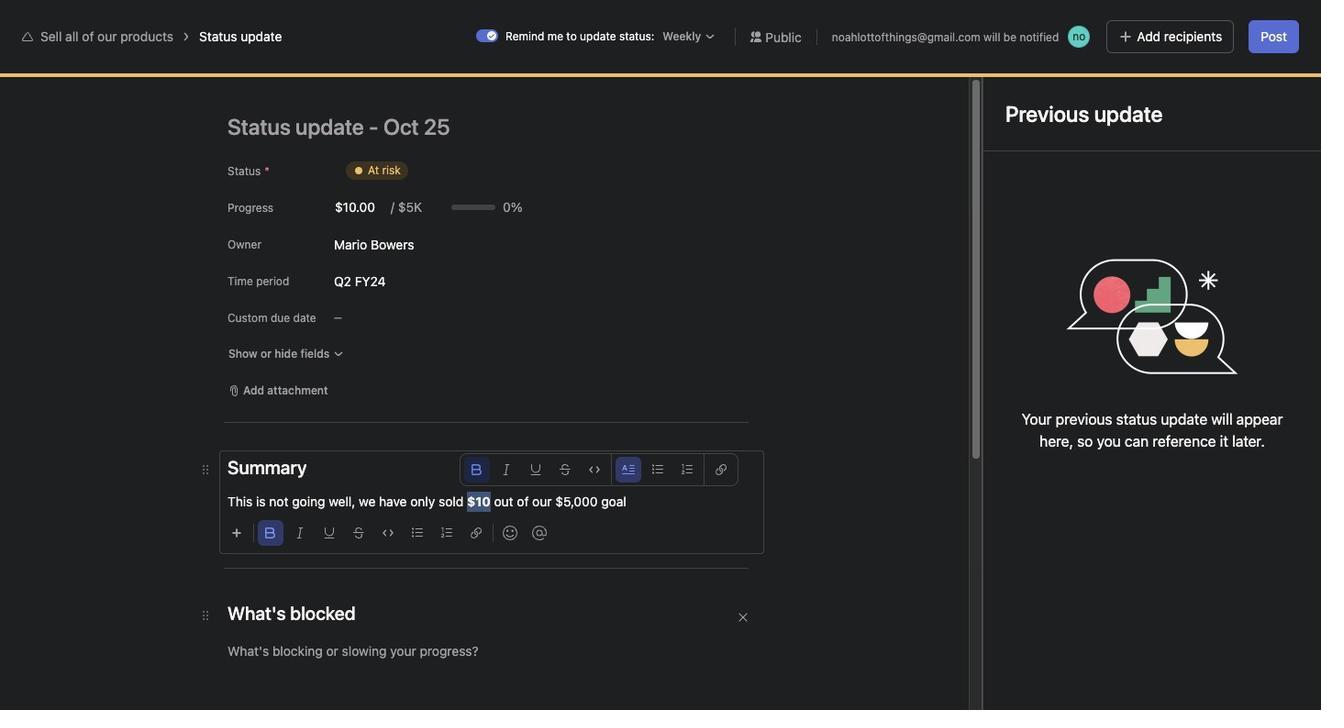 Task type: describe. For each thing, give the bounding box(es) containing it.
it
[[1220, 433, 1228, 450]]

on
[[381, 273, 398, 289]]

previous
[[1056, 411, 1112, 428]]

of for our
[[82, 28, 94, 44]]

track
[[402, 273, 432, 289]]

italics image
[[501, 464, 512, 475]]

billing
[[1199, 15, 1230, 28]]

status for status update
[[199, 28, 237, 44]]

of for our products
[[358, 77, 374, 98]]

all for our products
[[335, 77, 353, 98]]

in inside invite a teammate to start collaborating in asana
[[201, 633, 211, 649]]

0 vertical spatial period
[[256, 274, 289, 288]]

asana
[[215, 633, 251, 649]]

this goal
[[1018, 234, 1088, 255]]

mario
[[334, 236, 367, 252]]

1 horizontal spatial to
[[566, 29, 577, 43]]

what's for what's the status?
[[355, 230, 413, 251]]

parent
[[964, 589, 998, 603]]

info
[[1233, 15, 1252, 28]]

invite a teammate to start collaborating in asana tooltip
[[106, 600, 320, 703]]

goal owner
[[964, 278, 1030, 294]]

my
[[1104, 15, 1119, 28]]

risk
[[382, 163, 401, 177]]

custom
[[995, 519, 1034, 533]]

home
[[48, 62, 83, 78]]

previous update
[[1005, 101, 1163, 127]]

status:
[[619, 29, 654, 43]]

at
[[368, 163, 379, 177]]

1 vertical spatial underline image
[[324, 528, 335, 539]]

search
[[475, 14, 516, 29]]

notified
[[1020, 30, 1059, 44]]

goal
[[964, 278, 991, 294]]

fields
[[300, 347, 330, 361]]

on track
[[381, 273, 432, 289]]

no inside button
[[1073, 29, 1086, 43]]

well,
[[329, 494, 355, 509]]

attachment
[[267, 383, 328, 397]]

fy24
[[355, 273, 386, 289]]

remind me to update status:
[[505, 29, 654, 43]]

/
[[391, 199, 395, 215]]

emoji image
[[503, 526, 517, 540]]

add for add attachment
[[243, 383, 264, 397]]

Goal name text field
[[340, 140, 1188, 206]]

set a custom due date button
[[960, 517, 1088, 536]]

no button
[[1059, 24, 1092, 50]]

2 horizontal spatial of
[[517, 494, 529, 509]]

add recipients button
[[1107, 20, 1234, 53]]

at risk
[[368, 163, 401, 177]]

your previous status update will appear here, so you can reference it later.
[[1022, 411, 1283, 450]]

sell all of our products
[[301, 77, 484, 98]]

weekly
[[663, 29, 701, 43]]

custom due date
[[228, 311, 316, 325]]

sub-goals
[[355, 643, 425, 660]]

italics image
[[294, 528, 305, 539]]

owner
[[994, 278, 1030, 294]]

what's the status?
[[355, 230, 509, 251]]

not
[[269, 494, 288, 509]]

code image
[[589, 464, 600, 475]]

update for your previous status update will appear here, so you can reference it later.
[[1161, 411, 1207, 428]]

a for set
[[985, 519, 992, 533]]

left
[[1016, 21, 1033, 35]]

add for add recipients
[[1137, 28, 1161, 44]]

later.
[[1232, 433, 1265, 450]]

bulleted list image
[[412, 528, 423, 539]]

public
[[765, 29, 802, 44]]

status for status *
[[228, 164, 261, 178]]

share button
[[1238, 65, 1299, 91]]

0 vertical spatial will
[[984, 30, 1000, 44]]

0 horizontal spatial link image
[[471, 528, 482, 539]]

add recipients
[[1137, 28, 1222, 44]]

$5,000
[[555, 494, 598, 509]]

0 vertical spatial goals
[[390, 57, 421, 72]]

post
[[1261, 28, 1287, 44]]

me
[[547, 29, 563, 43]]

at risk button
[[334, 154, 420, 187]]

1 vertical spatial no
[[1211, 71, 1224, 84]]

send
[[964, 665, 990, 679]]

what's in my trial?
[[1052, 15, 1148, 28]]

reference
[[1153, 433, 1216, 450]]

can
[[1125, 433, 1149, 450]]

so
[[1077, 433, 1093, 450]]

add attachment
[[243, 383, 328, 397]]

noahlottofthings@gmail.com will be notified
[[832, 30, 1059, 44]]

strikethrough image
[[560, 464, 571, 475]]

home link
[[11, 56, 209, 85]]

hide
[[275, 347, 297, 361]]

$10
[[467, 494, 491, 509]]

have
[[379, 494, 407, 509]]

1 vertical spatial time
[[964, 454, 990, 468]]

on track button
[[355, 265, 444, 298]]

about this goal
[[964, 234, 1088, 255]]

goal inside connect a parent goal button
[[1077, 614, 1099, 627]]

search list box
[[444, 7, 884, 37]]

all for our
[[65, 28, 78, 44]]

team
[[1041, 346, 1071, 361]]

bold image
[[265, 528, 276, 539]]

owner
[[228, 238, 261, 251]]

or
[[260, 347, 272, 361]]

this is not going well, we have only sold $10 out of our $5,000 goal
[[228, 494, 626, 509]]

invite a teammate to start collaborating in asana
[[120, 613, 271, 649]]

parent goals
[[964, 589, 1030, 603]]

products
[[120, 28, 173, 44]]



Task type: locate. For each thing, give the bounding box(es) containing it.
1 vertical spatial date
[[1060, 519, 1084, 533]]

your
[[1022, 411, 1052, 428]]

1 horizontal spatial a
[[985, 519, 992, 533]]

this
[[228, 494, 253, 509]]

will inside your previous status update will appear here, so you can reference it later.
[[1211, 411, 1233, 428]]

search button
[[444, 7, 884, 37]]

switch
[[476, 29, 498, 42]]

period
[[256, 274, 289, 288], [993, 454, 1027, 468]]

a left parent at the bottom right of page
[[1030, 614, 1036, 627]]

0 horizontal spatial update
[[241, 28, 282, 44]]

trial?
[[1122, 15, 1148, 28]]

—
[[334, 312, 342, 323]]

what's up notified in the right of the page
[[1052, 15, 1088, 28]]

post button
[[1249, 20, 1299, 53]]

2 horizontal spatial update
[[1161, 411, 1207, 428]]

underline image left strikethrough icon on the bottom
[[530, 464, 541, 475]]

0 horizontal spatial time
[[228, 274, 253, 288]]

numbered list image
[[441, 528, 452, 539]]

show or hide fields
[[228, 347, 330, 361]]

link image right numbered list image
[[471, 528, 482, 539]]

numbered list image
[[682, 464, 693, 475]]

1 horizontal spatial no
[[1211, 71, 1224, 84]]

time up set
[[964, 454, 990, 468]]

my workspace goals link
[[301, 55, 421, 75]]

mb
[[1191, 71, 1208, 84]]

1 vertical spatial period
[[993, 454, 1027, 468]]

link image right numbered list icon
[[716, 464, 727, 475]]

connect a parent goal
[[982, 614, 1099, 627]]

1 horizontal spatial add
[[1137, 28, 1161, 44]]

connect a parent goal button
[[955, 608, 1108, 634]]

1 vertical spatial sell
[[301, 77, 331, 98]]

add billing info button
[[1167, 9, 1260, 35]]

1 horizontal spatial our
[[532, 494, 552, 509]]

0 vertical spatial to
[[566, 29, 577, 43]]

*
[[264, 164, 270, 178]]

custom
[[228, 311, 268, 325]]

toolbar
[[224, 512, 763, 546]]

start
[[244, 613, 271, 628]]

Section title text field
[[228, 455, 307, 481]]

sell up home
[[40, 28, 62, 44]]

days
[[989, 21, 1013, 35]]

in down the teammate
[[201, 633, 211, 649]]

bulleted list image
[[652, 464, 663, 475]]

to right me
[[566, 29, 577, 43]]

1 horizontal spatial of
[[358, 77, 374, 98]]

1 horizontal spatial update
[[580, 29, 616, 43]]

will left be
[[984, 30, 1000, 44]]

progress
[[228, 201, 273, 215]]

add attachment button
[[220, 378, 336, 404]]

1 horizontal spatial underline image
[[530, 464, 541, 475]]

status *
[[228, 164, 270, 178]]

no right mb
[[1211, 71, 1224, 84]]

a
[[985, 519, 992, 533], [156, 613, 163, 628], [1030, 614, 1036, 627]]

0 vertical spatial underline image
[[530, 464, 541, 475]]

1 horizontal spatial sell
[[301, 77, 331, 98]]

0 horizontal spatial of
[[82, 28, 94, 44]]

0 vertical spatial status
[[199, 28, 237, 44]]

set
[[965, 519, 982, 533]]

0 horizontal spatial in
[[201, 633, 211, 649]]

q2
[[334, 273, 351, 289]]

of up home
[[82, 28, 94, 44]]

1 vertical spatial our
[[532, 494, 552, 509]]

$10.00 text field
[[323, 191, 387, 224]]

time period up 'custom'
[[228, 274, 289, 288]]

1 vertical spatial all
[[335, 77, 353, 98]]

going
[[292, 494, 325, 509]]

1 vertical spatial what's
[[355, 230, 413, 251]]

in inside what's in my trial? button
[[1092, 15, 1101, 28]]

1 horizontal spatial will
[[1211, 411, 1233, 428]]

weekly button
[[658, 28, 720, 46]]

due
[[271, 311, 290, 325], [1037, 519, 1057, 533]]

2 horizontal spatial a
[[1030, 614, 1036, 627]]

status update
[[199, 28, 282, 44]]

update for remind me to update status:
[[580, 29, 616, 43]]

in
[[1092, 15, 1101, 28], [201, 633, 211, 649]]

1 horizontal spatial time period
[[964, 454, 1027, 468]]

date right custom
[[1060, 519, 1084, 533]]

2 vertical spatial of
[[517, 494, 529, 509]]

show or hide fields button
[[220, 341, 353, 367]]

2 vertical spatial goals
[[388, 643, 425, 660]]

add inside button
[[1175, 15, 1196, 28]]

date
[[293, 311, 316, 325], [1060, 519, 1084, 533]]

0 horizontal spatial a
[[156, 613, 163, 628]]

here,
[[1040, 433, 1073, 450]]

goal down paragraph 'icon'
[[601, 494, 626, 509]]

bold image
[[472, 464, 483, 475]]

due right custom
[[1037, 519, 1057, 533]]

1 horizontal spatial goal
[[1077, 614, 1099, 627]]

0 horizontal spatial sell
[[40, 28, 62, 44]]

1 vertical spatial will
[[1211, 411, 1233, 428]]

2 horizontal spatial add
[[1175, 15, 1196, 28]]

0 horizontal spatial date
[[293, 311, 316, 325]]

0 horizontal spatial to
[[229, 613, 241, 628]]

a inside invite a teammate to start collaborating in asana
[[156, 613, 163, 628]]

$5k
[[398, 199, 422, 215]]

share
[[1261, 71, 1291, 84]]

feedback
[[993, 665, 1041, 679]]

0 likes. click to like this task image
[[519, 81, 534, 95]]

a for invite
[[156, 613, 163, 628]]

0 vertical spatial what's
[[1052, 15, 1088, 28]]

1 vertical spatial link image
[[471, 528, 482, 539]]

bowers
[[371, 236, 414, 252]]

time period
[[228, 274, 289, 288], [964, 454, 1027, 468]]

Section title text field
[[228, 601, 356, 627]]

1 vertical spatial to
[[229, 613, 241, 628]]

0 vertical spatial time
[[228, 274, 253, 288]]

1 vertical spatial in
[[201, 633, 211, 649]]

a for connect
[[1030, 614, 1036, 627]]

of
[[82, 28, 94, 44], [358, 77, 374, 98], [517, 494, 529, 509]]

sell all of our products link
[[40, 28, 173, 44]]

accountable team
[[964, 346, 1071, 361]]

0 vertical spatial link image
[[716, 464, 727, 475]]

add
[[1175, 15, 1196, 28], [1137, 28, 1161, 44], [243, 383, 264, 397]]

0 horizontal spatial what's
[[355, 230, 413, 251]]

what's
[[1052, 15, 1088, 28], [355, 230, 413, 251]]

goals for sub-goals
[[388, 643, 425, 660]]

is
[[256, 494, 266, 509]]

add inside button
[[1137, 28, 1161, 44]]

0 vertical spatial no
[[1073, 29, 1086, 43]]

1 horizontal spatial link image
[[716, 464, 727, 475]]

my
[[301, 57, 319, 72]]

status left *
[[228, 164, 261, 178]]

1 vertical spatial goal
[[1077, 614, 1099, 627]]

what's for what's in my trial?
[[1052, 15, 1088, 28]]

all up home
[[65, 28, 78, 44]]

you
[[1097, 433, 1121, 450]]

at mention image
[[532, 526, 547, 540]]

0 horizontal spatial goal
[[601, 494, 626, 509]]

q2 fy24
[[334, 273, 386, 289]]

Title of update text field
[[228, 106, 778, 147]]

0 horizontal spatial add
[[243, 383, 264, 397]]

set a custom due date
[[965, 519, 1084, 533]]

0 horizontal spatial due
[[271, 311, 290, 325]]

the status?
[[417, 230, 509, 251]]

0 vertical spatial due
[[271, 311, 290, 325]]

goals
[[390, 57, 421, 72], [1001, 589, 1030, 603], [388, 643, 425, 660]]

show options image
[[494, 81, 508, 95]]

what's down /
[[355, 230, 413, 251]]

of right out
[[517, 494, 529, 509]]

our up home 'link'
[[97, 28, 117, 44]]

1 vertical spatial status
[[228, 164, 261, 178]]

goal
[[601, 494, 626, 509], [1077, 614, 1099, 627]]

a right set
[[985, 519, 992, 533]]

status
[[1116, 411, 1157, 428]]

0 horizontal spatial period
[[256, 274, 289, 288]]

our up at mention icon
[[532, 494, 552, 509]]

1 horizontal spatial due
[[1037, 519, 1057, 533]]

sell for sell all of our products
[[301, 77, 331, 98]]

1 vertical spatial due
[[1037, 519, 1057, 533]]

strikethrough image
[[353, 528, 364, 539]]

0 horizontal spatial underline image
[[324, 528, 335, 539]]

0 horizontal spatial no
[[1073, 29, 1086, 43]]

1 horizontal spatial date
[[1060, 519, 1084, 533]]

1 vertical spatial goals
[[1001, 589, 1030, 603]]

no
[[1073, 29, 1086, 43], [1211, 71, 1224, 84]]

we
[[359, 494, 376, 509]]

underline image
[[530, 464, 541, 475], [324, 528, 335, 539]]

0 vertical spatial all
[[65, 28, 78, 44]]

1 horizontal spatial in
[[1092, 15, 1101, 28]]

period up custom due date
[[256, 274, 289, 288]]

sell all of our products
[[40, 28, 173, 44]]

goals for parent goals
[[1001, 589, 1030, 603]]

0 vertical spatial goal
[[601, 494, 626, 509]]

of down my workspace goals link
[[358, 77, 374, 98]]

paragraph image
[[621, 462, 636, 477]]

add inside dropdown button
[[243, 383, 264, 397]]

our products
[[379, 77, 484, 98]]

0 horizontal spatial will
[[984, 30, 1000, 44]]

0 vertical spatial sell
[[40, 28, 62, 44]]

0 horizontal spatial all
[[65, 28, 78, 44]]

to inside invite a teammate to start collaborating in asana
[[229, 613, 241, 628]]

show
[[228, 347, 257, 361]]

all down workspace
[[335, 77, 353, 98]]

time down owner on the top
[[228, 274, 253, 288]]

send feedback
[[964, 665, 1041, 679]]

sell down my
[[301, 77, 331, 98]]

29
[[972, 21, 985, 35]]

in left my
[[1092, 15, 1101, 28]]

0 vertical spatial time period
[[228, 274, 289, 288]]

appear
[[1236, 411, 1283, 428]]

update inside your previous status update will appear here, so you can reference it later.
[[1161, 411, 1207, 428]]

29 days left
[[972, 21, 1033, 35]]

status
[[199, 28, 237, 44], [228, 164, 261, 178]]

will up the it
[[1211, 411, 1233, 428]]

insert an object image
[[231, 528, 242, 539]]

0%
[[503, 199, 523, 215]]

what's inside button
[[1052, 15, 1088, 28]]

0 horizontal spatial time period
[[228, 274, 289, 288]]

be
[[1003, 30, 1016, 44]]

due inside button
[[1037, 519, 1057, 533]]

period down your
[[993, 454, 1027, 468]]

goal right parent at the bottom right of page
[[1077, 614, 1099, 627]]

1 horizontal spatial time
[[964, 454, 990, 468]]

sub-
[[355, 643, 388, 660]]

remove section image
[[738, 612, 749, 623]]

0 vertical spatial date
[[293, 311, 316, 325]]

due right 'custom'
[[271, 311, 290, 325]]

time period down your
[[964, 454, 1027, 468]]

code image
[[383, 528, 394, 539]]

1 horizontal spatial period
[[993, 454, 1027, 468]]

0 vertical spatial in
[[1092, 15, 1101, 28]]

out
[[494, 494, 513, 509]]

status right products
[[199, 28, 237, 44]]

0 horizontal spatial our
[[97, 28, 117, 44]]

1 vertical spatial time period
[[964, 454, 1027, 468]]

sell for sell all of our products
[[40, 28, 62, 44]]

1 horizontal spatial what's
[[1052, 15, 1088, 28]]

1 vertical spatial of
[[358, 77, 374, 98]]

remind
[[505, 29, 544, 43]]

date left —
[[293, 311, 316, 325]]

accountable
[[964, 346, 1038, 361]]

0 vertical spatial our
[[97, 28, 117, 44]]

all
[[65, 28, 78, 44], [335, 77, 353, 98]]

no down what's in my trial?
[[1073, 29, 1086, 43]]

link image
[[716, 464, 727, 475], [471, 528, 482, 539]]

date inside button
[[1060, 519, 1084, 533]]

a up collaborating
[[156, 613, 163, 628]]

send feedback link
[[964, 664, 1041, 681]]

workspace
[[322, 57, 386, 72]]

0 vertical spatial of
[[82, 28, 94, 44]]

sell
[[40, 28, 62, 44], [301, 77, 331, 98]]

1 horizontal spatial all
[[335, 77, 353, 98]]

add for add billing info
[[1175, 15, 1196, 28]]

to up asana
[[229, 613, 241, 628]]

underline image right italics icon at the bottom left of page
[[324, 528, 335, 539]]

what's in my trial? button
[[1044, 9, 1156, 35]]



Task type: vqa. For each thing, say whether or not it's contained in the screenshot.


